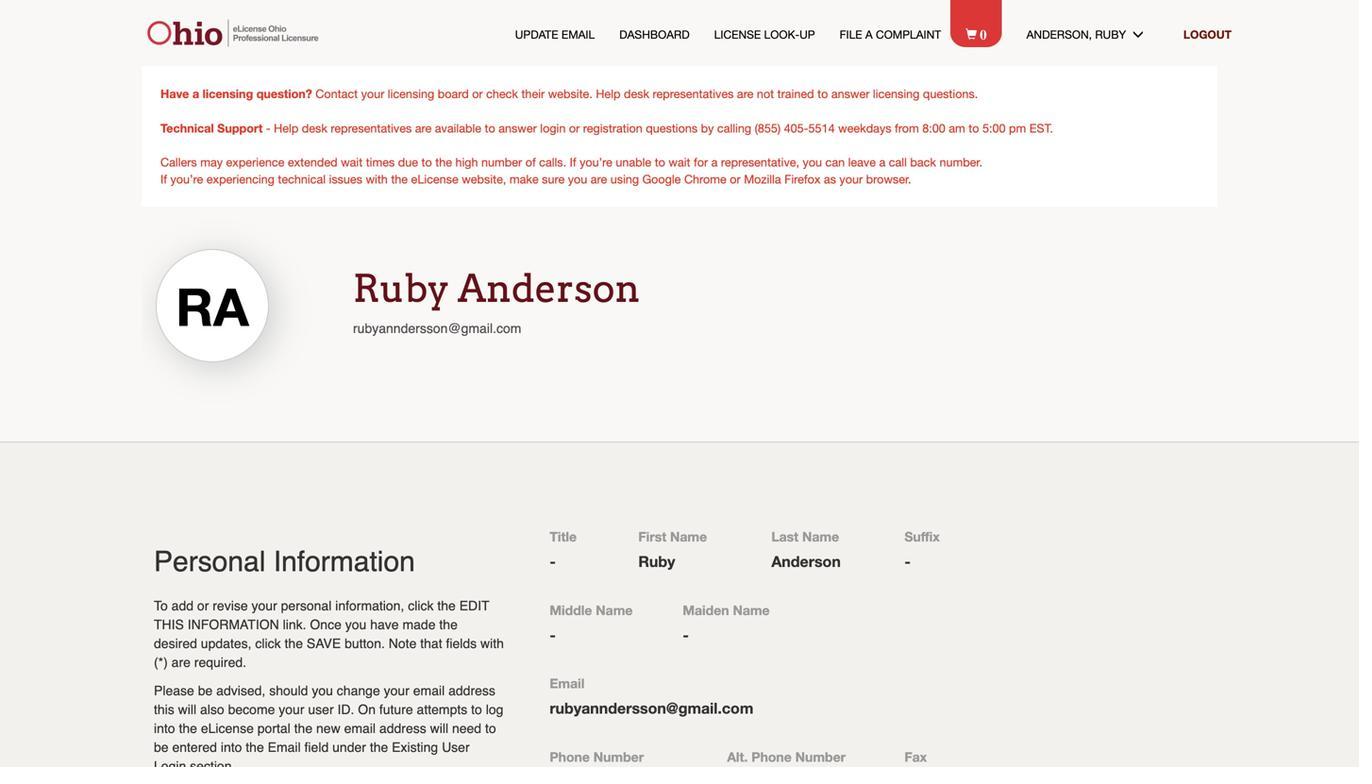 Task type: vqa. For each thing, say whether or not it's contained in the screenshot.
Suffix
yes



Task type: locate. For each thing, give the bounding box(es) containing it.
will
[[178, 702, 196, 718], [430, 721, 449, 736]]

on
[[358, 702, 376, 718]]

the down link.
[[285, 636, 303, 651]]

suffix -
[[905, 529, 940, 571]]

email up attempts
[[413, 684, 445, 699]]

please be advised, should you change your email address this will also become your user id. on future attempts to log into the elicense portal the new email address will need to be entered into the email field under the existing user login section.
[[154, 684, 504, 768]]

0 vertical spatial answer
[[832, 87, 870, 101]]

1 horizontal spatial representatives
[[653, 87, 734, 101]]

answer inside have a licensing question? contact your licensing board or check their website. help desk representatives are not trained to answer licensing questions.
[[832, 87, 870, 101]]

0 vertical spatial help
[[596, 87, 621, 101]]

if
[[570, 155, 576, 169], [161, 172, 167, 186]]

into
[[154, 721, 175, 736], [221, 740, 242, 755]]

technical
[[278, 172, 326, 186]]

name inside last name anderson
[[803, 529, 839, 545]]

8:00
[[923, 121, 946, 135]]

be up login
[[154, 740, 169, 755]]

address up the log
[[449, 684, 496, 699]]

- for maiden name -
[[683, 626, 689, 644]]

the
[[435, 155, 452, 169], [391, 172, 408, 186], [437, 599, 456, 614], [439, 617, 458, 633], [285, 636, 303, 651], [179, 721, 197, 736], [294, 721, 313, 736], [246, 740, 264, 755], [370, 740, 388, 755]]

questions
[[646, 121, 698, 135]]

look-
[[764, 28, 800, 41]]

1 horizontal spatial email
[[413, 684, 445, 699]]

elicense down due
[[411, 172, 459, 186]]

first
[[639, 529, 667, 545]]

id.
[[338, 702, 354, 718]]

to right trained
[[818, 87, 828, 101]]

a left call
[[879, 155, 886, 169]]

you inside to add or revise your personal information, click the edit this information link. once you have made the desired updates, click the save button. note that fields with (*) are required.
[[345, 617, 367, 633]]

login
[[154, 759, 186, 768]]

0 horizontal spatial if
[[161, 172, 167, 186]]

fields
[[446, 636, 477, 651]]

are
[[737, 87, 754, 101], [415, 121, 432, 135], [591, 172, 607, 186], [172, 655, 191, 670]]

1 vertical spatial ruby
[[353, 266, 450, 312]]

email down 'portal'
[[268, 740, 301, 755]]

a right for
[[712, 155, 718, 169]]

email
[[413, 684, 445, 699], [344, 721, 376, 736]]

1 vertical spatial address
[[379, 721, 426, 736]]

your
[[361, 87, 385, 101], [840, 172, 863, 186], [252, 599, 277, 614], [384, 684, 410, 699], [279, 702, 304, 718]]

representatives up by
[[653, 87, 734, 101]]

available
[[435, 121, 482, 135]]

unable
[[616, 155, 652, 169]]

trained
[[778, 87, 814, 101]]

you're up using
[[580, 155, 613, 169]]

representatives up times
[[331, 121, 412, 135]]

answer left login
[[499, 121, 537, 135]]

you up button.
[[345, 617, 367, 633]]

callers may experience extended wait times due to the high number of calls. if you're unable to wait for a representative, you can leave a call back number. if you're experiencing technical issues with the elicense website, make sure you are using google chrome or mozilla firefox as your browser.
[[161, 155, 983, 186]]

1 vertical spatial email
[[344, 721, 376, 736]]

0 horizontal spatial you're
[[170, 172, 203, 186]]

0 horizontal spatial help
[[274, 121, 299, 135]]

wait
[[341, 155, 363, 169], [669, 155, 691, 169]]

number right alt.
[[796, 750, 846, 765]]

if right calls.
[[570, 155, 576, 169]]

answer
[[832, 87, 870, 101], [499, 121, 537, 135]]

0 vertical spatial address
[[449, 684, 496, 699]]

2 horizontal spatial licensing
[[873, 87, 920, 101]]

button.
[[345, 636, 385, 651]]

0 vertical spatial ruby
[[1096, 28, 1127, 41]]

1 vertical spatial if
[[161, 172, 167, 186]]

suffix
[[905, 529, 940, 545]]

1 horizontal spatial anderson
[[772, 553, 841, 571]]

- down suffix
[[905, 553, 911, 571]]

0 horizontal spatial number
[[594, 750, 644, 765]]

0 horizontal spatial with
[[366, 172, 388, 186]]

into up section. in the left bottom of the page
[[221, 740, 242, 755]]

to inside have a licensing question? contact your licensing board or check their website. help desk representatives are not trained to answer licensing questions.
[[818, 87, 828, 101]]

0 vertical spatial will
[[178, 702, 196, 718]]

0 horizontal spatial rubyanndersson@gmail.com
[[353, 321, 522, 336]]

0 horizontal spatial licensing
[[203, 86, 253, 101]]

name for maiden name -
[[733, 603, 770, 618]]

help down question?
[[274, 121, 299, 135]]

elicense ohio professional licensure image
[[141, 19, 330, 47]]

into down this
[[154, 721, 175, 736]]

are inside technical support - help desk representatives are available to answer login or registration questions by calling (855) 405-5514 weekdays from 8:00 am to 5:00 pm est.
[[415, 121, 432, 135]]

1 horizontal spatial desk
[[624, 87, 650, 101]]

help up technical support - help desk representatives are available to answer login or registration questions by calling (855) 405-5514 weekdays from 8:00 am to 5:00 pm est.
[[596, 87, 621, 101]]

google
[[643, 172, 681, 186]]

name inside middle name -
[[596, 603, 633, 618]]

1 horizontal spatial number
[[796, 750, 846, 765]]

or inside technical support - help desk representatives are available to answer login or registration questions by calling (855) 405-5514 weekdays from 8:00 am to 5:00 pm est.
[[569, 121, 580, 135]]

leave
[[848, 155, 876, 169]]

0 vertical spatial email
[[562, 28, 595, 41]]

email
[[562, 28, 595, 41], [550, 676, 585, 692], [268, 740, 301, 755]]

update email
[[515, 28, 595, 41]]

you right sure
[[568, 172, 588, 186]]

ruby inside first name ruby
[[639, 553, 675, 571]]

1 vertical spatial answer
[[499, 121, 537, 135]]

0 vertical spatial be
[[198, 684, 213, 699]]

elicense down "also"
[[201, 721, 254, 736]]

your down should
[[279, 702, 304, 718]]

- for middle name -
[[550, 626, 556, 644]]

0 vertical spatial click
[[408, 599, 434, 614]]

0 horizontal spatial anderson
[[458, 266, 640, 312]]

1 vertical spatial elicense
[[201, 721, 254, 736]]

with right fields
[[481, 636, 504, 651]]

0 horizontal spatial desk
[[302, 121, 328, 135]]

license look-up link
[[714, 26, 815, 42]]

1 vertical spatial email
[[550, 676, 585, 692]]

0 vertical spatial into
[[154, 721, 175, 736]]

1 horizontal spatial address
[[449, 684, 496, 699]]

or right board
[[472, 87, 483, 101]]

name for last name anderson
[[803, 529, 839, 545]]

0 horizontal spatial elicense
[[201, 721, 254, 736]]

0 vertical spatial email
[[413, 684, 445, 699]]

- right support
[[266, 121, 271, 135]]

your inside callers may experience extended wait times due to the high number of calls. if you're unable to wait for a representative, you can leave a call back number. if you're experiencing technical issues with the elicense website, make sure you are using google chrome or mozilla firefox as your browser.
[[840, 172, 863, 186]]

alt. phone number
[[727, 750, 846, 765]]

- down maiden
[[683, 626, 689, 644]]

desk
[[624, 87, 650, 101], [302, 121, 328, 135]]

the up entered
[[179, 721, 197, 736]]

for
[[694, 155, 708, 169]]

name right middle at bottom left
[[596, 603, 633, 618]]

1 horizontal spatial help
[[596, 87, 621, 101]]

0 horizontal spatial click
[[255, 636, 281, 651]]

the down 'portal'
[[246, 740, 264, 755]]

website,
[[462, 172, 506, 186]]

0 horizontal spatial will
[[178, 702, 196, 718]]

- inside suffix -
[[905, 553, 911, 571]]

0 vertical spatial representatives
[[653, 87, 734, 101]]

click up the made
[[408, 599, 434, 614]]

1 vertical spatial be
[[154, 740, 169, 755]]

rubyanndersson@gmail.com inside ruby anderson rubyanndersson@gmail.com
[[353, 321, 522, 336]]

technical support - help desk representatives are available to answer login or registration questions by calling (855) 405-5514 weekdays from 8:00 am to 5:00 pm est.
[[161, 121, 1054, 135]]

answer inside technical support - help desk representatives are available to answer login or registration questions by calling (855) 405-5514 weekdays from 8:00 am to 5:00 pm est.
[[499, 121, 537, 135]]

user
[[308, 702, 334, 718]]

your down the "leave" at the right top of the page
[[840, 172, 863, 186]]

support
[[217, 121, 263, 135]]

from
[[895, 121, 919, 135]]

your up the 'future'
[[384, 684, 410, 699]]

name right last
[[803, 529, 839, 545]]

- inside maiden name -
[[683, 626, 689, 644]]

anderson inside ruby anderson rubyanndersson@gmail.com
[[458, 266, 640, 312]]

wait up the issues at left
[[341, 155, 363, 169]]

be up "also"
[[198, 684, 213, 699]]

if down callers
[[161, 172, 167, 186]]

0 vertical spatial elicense
[[411, 172, 459, 186]]

- for technical support - help desk representatives are available to answer login or registration questions by calling (855) 405-5514 weekdays from 8:00 am to 5:00 pm est.
[[266, 121, 271, 135]]

1 horizontal spatial click
[[408, 599, 434, 614]]

a
[[866, 28, 873, 41], [192, 86, 199, 101], [712, 155, 718, 169], [879, 155, 886, 169]]

1 vertical spatial rubyanndersson@gmail.com
[[550, 700, 754, 718]]

future
[[379, 702, 413, 718]]

wait left for
[[669, 155, 691, 169]]

you up user
[[312, 684, 333, 699]]

1 vertical spatial desk
[[302, 121, 328, 135]]

1 horizontal spatial elicense
[[411, 172, 459, 186]]

updates,
[[201, 636, 252, 651]]

0 vertical spatial if
[[570, 155, 576, 169]]

0 horizontal spatial ruby
[[353, 266, 450, 312]]

to add or revise your personal information, click the edit this information link. once you have made the desired updates, click the save button. note that fields with (*) are required.
[[154, 599, 504, 670]]

2 vertical spatial email
[[268, 740, 301, 755]]

or inside to add or revise your personal information, click the edit this information link. once you have made the desired updates, click the save button. note that fields with (*) are required.
[[197, 599, 209, 614]]

mozilla
[[744, 172, 781, 186]]

chrome
[[684, 172, 727, 186]]

address down the 'future'
[[379, 721, 426, 736]]

5514
[[809, 121, 835, 135]]

new
[[316, 721, 341, 736]]

0 vertical spatial desk
[[624, 87, 650, 101]]

address
[[449, 684, 496, 699], [379, 721, 426, 736]]

desired
[[154, 636, 197, 651]]

call
[[889, 155, 907, 169]]

be
[[198, 684, 213, 699], [154, 740, 169, 755]]

0 horizontal spatial wait
[[341, 155, 363, 169]]

2 phone from the left
[[752, 750, 792, 765]]

1 wait from the left
[[341, 155, 363, 169]]

1 vertical spatial help
[[274, 121, 299, 135]]

have
[[161, 86, 189, 101]]

0 horizontal spatial representatives
[[331, 121, 412, 135]]

1 horizontal spatial wait
[[669, 155, 691, 169]]

are left the not
[[737, 87, 754, 101]]

1 vertical spatial representatives
[[331, 121, 412, 135]]

ruby anderson rubyanndersson@gmail.com
[[353, 266, 640, 336]]

click down information
[[255, 636, 281, 651]]

the left high
[[435, 155, 452, 169]]

0 link
[[966, 24, 1002, 42]]

will down attempts
[[430, 721, 449, 736]]

click
[[408, 599, 434, 614], [255, 636, 281, 651]]

are down desired
[[172, 655, 191, 670]]

licensing up support
[[203, 86, 253, 101]]

will down please
[[178, 702, 196, 718]]

0 vertical spatial anderson
[[458, 266, 640, 312]]

licensing up from
[[873, 87, 920, 101]]

0 vertical spatial you're
[[580, 155, 613, 169]]

the up 'field' on the bottom left of page
[[294, 721, 313, 736]]

0 vertical spatial with
[[366, 172, 388, 186]]

you up firefox
[[803, 155, 822, 169]]

are left using
[[591, 172, 607, 186]]

1 vertical spatial will
[[430, 721, 449, 736]]

your inside to add or revise your personal information, click the edit this information link. once you have made the desired updates, click the save button. note that fields with (*) are required.
[[252, 599, 277, 614]]

0 horizontal spatial be
[[154, 740, 169, 755]]

back
[[911, 155, 937, 169]]

- down middle at bottom left
[[550, 626, 556, 644]]

times
[[366, 155, 395, 169]]

or right login
[[569, 121, 580, 135]]

not
[[757, 87, 774, 101]]

with
[[366, 172, 388, 186], [481, 636, 504, 651]]

1 phone from the left
[[550, 750, 590, 765]]

- down title
[[550, 553, 556, 571]]

1 horizontal spatial if
[[570, 155, 576, 169]]

by
[[701, 121, 714, 135]]

1 horizontal spatial with
[[481, 636, 504, 651]]

name inside maiden name -
[[733, 603, 770, 618]]

- inside middle name -
[[550, 626, 556, 644]]

log
[[486, 702, 504, 718]]

experience
[[226, 155, 285, 169]]

extended
[[288, 155, 338, 169]]

0 vertical spatial rubyanndersson@gmail.com
[[353, 321, 522, 336]]

first name ruby
[[639, 529, 707, 571]]

name
[[670, 529, 707, 545], [803, 529, 839, 545], [596, 603, 633, 618], [733, 603, 770, 618]]

1 vertical spatial anderson
[[772, 553, 841, 571]]

1 horizontal spatial phone
[[752, 750, 792, 765]]

website.
[[548, 87, 593, 101]]

complaint
[[876, 28, 941, 41]]

email down middle name -
[[550, 676, 585, 692]]

desk up registration
[[624, 87, 650, 101]]

1 horizontal spatial rubyanndersson@gmail.com
[[550, 700, 754, 718]]

email down the on
[[344, 721, 376, 736]]

answer up weekdays
[[832, 87, 870, 101]]

with down times
[[366, 172, 388, 186]]

note
[[389, 636, 417, 651]]

name right maiden
[[733, 603, 770, 618]]

1 horizontal spatial licensing
[[388, 87, 435, 101]]

phone
[[550, 750, 590, 765], [752, 750, 792, 765]]

middle
[[550, 603, 592, 618]]

or left mozilla on the right of page
[[730, 172, 741, 186]]

0 horizontal spatial phone
[[550, 750, 590, 765]]

the right under
[[370, 740, 388, 755]]

5:00
[[983, 121, 1006, 135]]

or right the add
[[197, 599, 209, 614]]

1 vertical spatial with
[[481, 636, 504, 651]]

name inside first name ruby
[[670, 529, 707, 545]]

are left 'available'
[[415, 121, 432, 135]]

number down email rubyanndersson@gmail.com
[[594, 750, 644, 765]]

update
[[515, 28, 558, 41]]

0 horizontal spatial into
[[154, 721, 175, 736]]

your right 'revise'
[[252, 599, 277, 614]]

licensing left board
[[388, 87, 435, 101]]

1 horizontal spatial answer
[[832, 87, 870, 101]]

- inside technical support - help desk representatives are available to answer login or registration questions by calling (855) 405-5514 weekdays from 8:00 am to 5:00 pm est.
[[266, 121, 271, 135]]

0 horizontal spatial answer
[[499, 121, 537, 135]]

license
[[714, 28, 761, 41]]

your right the contact
[[361, 87, 385, 101]]

dashboard
[[620, 28, 690, 41]]

last name anderson
[[772, 529, 841, 571]]

board
[[438, 87, 469, 101]]

2 vertical spatial ruby
[[639, 553, 675, 571]]

desk up extended
[[302, 121, 328, 135]]

with inside callers may experience extended wait times due to the high number of calls. if you're unable to wait for a representative, you can leave a call back number. if you're experiencing technical issues with the elicense website, make sure you are using google chrome or mozilla firefox as your browser.
[[366, 172, 388, 186]]

you're down callers
[[170, 172, 203, 186]]

of
[[526, 155, 536, 169]]

name right first
[[670, 529, 707, 545]]

email right update
[[562, 28, 595, 41]]

as
[[824, 172, 836, 186]]

2 horizontal spatial ruby
[[1096, 28, 1127, 41]]

1 horizontal spatial ruby
[[639, 553, 675, 571]]

1 horizontal spatial into
[[221, 740, 242, 755]]



Task type: describe. For each thing, give the bounding box(es) containing it.
help inside have a licensing question? contact your licensing board or check their website. help desk representatives are not trained to answer licensing questions.
[[596, 87, 621, 101]]

elicense inside please be advised, should you change your email address this will also become your user id. on future attempts to log into the elicense portal the new email address will need to be entered into the email field under the existing user login section.
[[201, 721, 254, 736]]

the up fields
[[439, 617, 458, 633]]

existing
[[392, 740, 438, 755]]

information,
[[335, 599, 404, 614]]

phone number
[[550, 750, 644, 765]]

their
[[522, 87, 545, 101]]

405-
[[784, 121, 809, 135]]

file a complaint
[[840, 28, 941, 41]]

issues
[[329, 172, 363, 186]]

link.
[[283, 617, 306, 633]]

ruby inside ruby anderson rubyanndersson@gmail.com
[[353, 266, 450, 312]]

personal information
[[154, 546, 415, 578]]

1 vertical spatial into
[[221, 740, 242, 755]]

may
[[200, 155, 223, 169]]

login
[[540, 121, 566, 135]]

menu down image
[[1133, 28, 1159, 40]]

to
[[154, 599, 168, 614]]

ra
[[176, 276, 249, 338]]

edit
[[460, 599, 490, 614]]

1 horizontal spatial will
[[430, 721, 449, 736]]

to up google
[[655, 155, 666, 169]]

user
[[442, 740, 470, 755]]

0 horizontal spatial address
[[379, 721, 426, 736]]

representatives inside technical support - help desk representatives are available to answer login or registration questions by calling (855) 405-5514 weekdays from 8:00 am to 5:00 pm est.
[[331, 121, 412, 135]]

license look-up
[[714, 28, 815, 41]]

required.
[[194, 655, 246, 670]]

check
[[486, 87, 518, 101]]

should
[[269, 684, 308, 699]]

have
[[370, 617, 399, 633]]

calling
[[717, 121, 752, 135]]

revise
[[213, 599, 248, 614]]

fax
[[905, 750, 927, 765]]

or inside have a licensing question? contact your licensing board or check their website. help desk representatives are not trained to answer licensing questions.
[[472, 87, 483, 101]]

you inside please be advised, should you change your email address this will also become your user id. on future attempts to log into the elicense portal the new email address will need to be entered into the email field under the existing user login section.
[[312, 684, 333, 699]]

to left the log
[[471, 702, 482, 718]]

(855)
[[755, 121, 781, 135]]

to down the log
[[485, 721, 496, 736]]

section.
[[190, 759, 235, 768]]

desk inside technical support - help desk representatives are available to answer login or registration questions by calling (855) 405-5514 weekdays from 8:00 am to 5:00 pm est.
[[302, 121, 328, 135]]

elicense inside callers may experience extended wait times due to the high number of calls. if you're unable to wait for a representative, you can leave a call back number. if you're experiencing technical issues with the elicense website, make sure you are using google chrome or mozilla firefox as your browser.
[[411, 172, 459, 186]]

email inside please be advised, should you change your email address this will also become your user id. on future attempts to log into the elicense portal the new email address will need to be entered into the email field under the existing user login section.
[[268, 740, 301, 755]]

firefox
[[785, 172, 821, 186]]

alt.
[[727, 750, 748, 765]]

maiden name -
[[683, 603, 770, 644]]

last
[[772, 529, 799, 545]]

am
[[949, 121, 966, 135]]

information
[[274, 546, 415, 578]]

up
[[800, 28, 815, 41]]

contact
[[316, 87, 358, 101]]

a right have at left top
[[192, 86, 199, 101]]

name for middle name -
[[596, 603, 633, 618]]

representatives inside have a licensing question? contact your licensing board or check their website. help desk representatives are not trained to answer licensing questions.
[[653, 87, 734, 101]]

technical
[[161, 121, 214, 135]]

pm
[[1009, 121, 1026, 135]]

- inside title -
[[550, 553, 556, 571]]

0 horizontal spatial email
[[344, 721, 376, 736]]

2 number from the left
[[796, 750, 846, 765]]

make
[[510, 172, 539, 186]]

to right 'available'
[[485, 121, 495, 135]]

0
[[980, 24, 987, 41]]

browser.
[[866, 172, 912, 186]]

1 horizontal spatial you're
[[580, 155, 613, 169]]

high
[[456, 155, 478, 169]]

(*)
[[154, 655, 168, 670]]

your inside have a licensing question? contact your licensing board or check their website. help desk representatives are not trained to answer licensing questions.
[[361, 87, 385, 101]]

due
[[398, 155, 418, 169]]

email inside update email link
[[562, 28, 595, 41]]

to right am
[[969, 121, 980, 135]]

anderson, ruby
[[1027, 28, 1133, 41]]

weekdays
[[838, 121, 892, 135]]

registration
[[583, 121, 643, 135]]

are inside have a licensing question? contact your licensing board or check their website. help desk representatives are not trained to answer licensing questions.
[[737, 87, 754, 101]]

name for first name ruby
[[670, 529, 707, 545]]

are inside callers may experience extended wait times due to the high number of calls. if you're unable to wait for a representative, you can leave a call back number. if you're experiencing technical issues with the elicense website, make sure you are using google chrome or mozilla firefox as your browser.
[[591, 172, 607, 186]]

made
[[403, 617, 436, 633]]

once
[[310, 617, 342, 633]]

1 number from the left
[[594, 750, 644, 765]]

become
[[228, 702, 275, 718]]

the left the edit
[[437, 599, 456, 614]]

attempts
[[417, 702, 468, 718]]

2 wait from the left
[[669, 155, 691, 169]]

maiden
[[683, 603, 729, 618]]

question?
[[257, 86, 312, 101]]

email inside email rubyanndersson@gmail.com
[[550, 676, 585, 692]]

number.
[[940, 155, 983, 169]]

or inside callers may experience extended wait times due to the high number of calls. if you're unable to wait for a representative, you can leave a call back number. if you're experiencing technical issues with the elicense website, make sure you are using google chrome or mozilla firefox as your browser.
[[730, 172, 741, 186]]

to right due
[[422, 155, 432, 169]]

desk inside have a licensing question? contact your licensing board or check their website. help desk representatives are not trained to answer licensing questions.
[[624, 87, 650, 101]]

1 vertical spatial click
[[255, 636, 281, 651]]

the down due
[[391, 172, 408, 186]]

this
[[154, 617, 184, 633]]

help inside technical support - help desk representatives are available to answer login or registration questions by calling (855) 405-5514 weekdays from 8:00 am to 5:00 pm est.
[[274, 121, 299, 135]]

1 horizontal spatial be
[[198, 684, 213, 699]]

dashboard link
[[620, 26, 690, 42]]

1 vertical spatial you're
[[170, 172, 203, 186]]

file
[[840, 28, 863, 41]]

callers
[[161, 155, 197, 169]]

email rubyanndersson@gmail.com
[[550, 676, 754, 718]]

are inside to add or revise your personal information, click the edit this information link. once you have made the desired updates, click the save button. note that fields with (*) are required.
[[172, 655, 191, 670]]

representative,
[[721, 155, 800, 169]]

sure
[[542, 172, 565, 186]]

a right file
[[866, 28, 873, 41]]

title
[[550, 529, 577, 545]]

experiencing
[[207, 172, 275, 186]]

change
[[337, 684, 380, 699]]

please
[[154, 684, 194, 699]]

this
[[154, 702, 174, 718]]

save
[[307, 636, 341, 651]]

also
[[200, 702, 224, 718]]

with inside to add or revise your personal information, click the edit this information link. once you have made the desired updates, click the save button. note that fields with (*) are required.
[[481, 636, 504, 651]]



